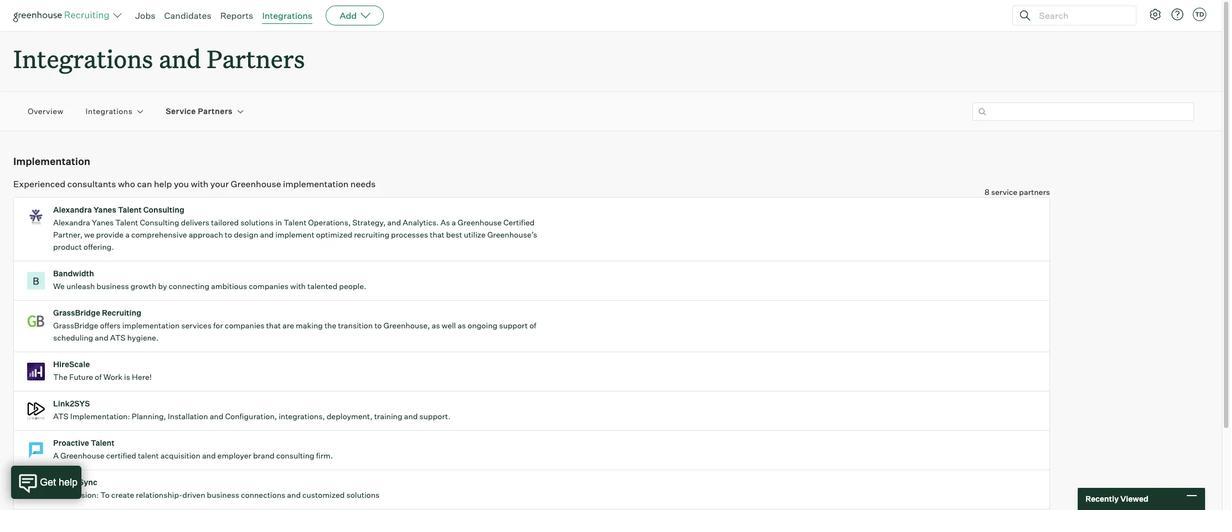 Task type: vqa. For each thing, say whether or not it's contained in the screenshot.


Task type: locate. For each thing, give the bounding box(es) containing it.
td button
[[1191, 6, 1208, 23]]

2 as from the left
[[458, 321, 466, 330]]

experienced
[[13, 178, 65, 190]]

0 horizontal spatial a
[[125, 230, 130, 239]]

None text field
[[972, 102, 1194, 121]]

and down offers
[[95, 333, 108, 342]]

0 horizontal spatial greenhouse
[[60, 451, 104, 460]]

in
[[275, 218, 282, 227]]

yanes
[[93, 205, 116, 214], [92, 218, 114, 227]]

0 horizontal spatial that
[[266, 321, 281, 330]]

as right well
[[458, 321, 466, 330]]

1 vertical spatial solutions
[[346, 490, 380, 500]]

solutions up 'design'
[[240, 218, 274, 227]]

solutions right customized
[[346, 490, 380, 500]]

talent up our
[[53, 477, 77, 487]]

the
[[53, 372, 68, 382]]

and inside proactive talent a greenhouse certified talent acquisition and employer brand consulting firm.
[[202, 451, 216, 460]]

deployment,
[[327, 412, 372, 421]]

hygiene.
[[127, 333, 158, 342]]

partners
[[1019, 187, 1050, 197]]

help
[[154, 178, 172, 190]]

0 horizontal spatial with
[[191, 178, 208, 190]]

and left customized
[[287, 490, 301, 500]]

partners down reports link
[[207, 42, 305, 75]]

1 vertical spatial integrations link
[[86, 106, 133, 117]]

certified talent
[[106, 451, 159, 460]]

1 horizontal spatial business
[[207, 490, 239, 500]]

solutions inside talent sync our mission: to create relationship-driven business connections and customized solutions
[[346, 490, 380, 500]]

td
[[1195, 11, 1204, 18]]

business up recruiting
[[97, 281, 129, 291]]

greenhouse down proactive
[[60, 451, 104, 460]]

1 vertical spatial yanes
[[92, 218, 114, 227]]

0 vertical spatial solutions
[[240, 218, 274, 227]]

of
[[529, 321, 536, 330], [95, 372, 102, 382]]

0 vertical spatial to
[[225, 230, 232, 239]]

0 vertical spatial integrations link
[[262, 10, 312, 21]]

we
[[53, 281, 65, 291]]

training
[[374, 412, 402, 421]]

0 horizontal spatial of
[[95, 372, 102, 382]]

1 vertical spatial with
[[290, 281, 306, 291]]

implementation up operations,
[[283, 178, 349, 190]]

to down "tailored"
[[225, 230, 232, 239]]

0 vertical spatial ats
[[110, 333, 126, 342]]

0 horizontal spatial to
[[225, 230, 232, 239]]

jobs link
[[135, 10, 155, 21]]

1 vertical spatial grassbridge
[[53, 321, 98, 330]]

1 vertical spatial of
[[95, 372, 102, 382]]

service
[[991, 187, 1017, 197]]

1 horizontal spatial implementation
[[283, 178, 349, 190]]

td button
[[1193, 8, 1206, 21]]

ats inside link2sys ats implementation: planning, installation and configuration, integrations, deployment, training and support.
[[53, 412, 69, 421]]

reports link
[[220, 10, 253, 21]]

implementation inside the grassbridge recruiting grassbridge offers implementation services for companies that are making the transition to greenhouse, as well as ongoing support of scheduling and ats hygiene.
[[122, 321, 180, 330]]

2 vertical spatial greenhouse
[[60, 451, 104, 460]]

business inside talent sync our mission: to create relationship-driven business connections and customized solutions
[[207, 490, 239, 500]]

1 alexandra from the top
[[53, 205, 92, 214]]

0 horizontal spatial business
[[97, 281, 129, 291]]

1 as from the left
[[432, 321, 440, 330]]

reports
[[220, 10, 253, 21]]

2 alexandra from the top
[[53, 218, 90, 227]]

1 horizontal spatial a
[[452, 218, 456, 227]]

with left talented
[[290, 281, 306, 291]]

0 vertical spatial grassbridge
[[53, 308, 100, 317]]

implementation
[[283, 178, 349, 190], [122, 321, 180, 330]]

to right the transition
[[374, 321, 382, 330]]

your
[[210, 178, 229, 190]]

implementation
[[13, 155, 90, 167]]

can
[[137, 178, 152, 190]]

as left well
[[432, 321, 440, 330]]

0 horizontal spatial solutions
[[240, 218, 274, 227]]

1 vertical spatial to
[[374, 321, 382, 330]]

a right provide
[[125, 230, 130, 239]]

1 vertical spatial greenhouse
[[458, 218, 502, 227]]

consulting
[[143, 205, 184, 214], [140, 218, 179, 227]]

partners
[[207, 42, 305, 75], [198, 107, 233, 116]]

employer
[[217, 451, 251, 460]]

integrations
[[262, 10, 312, 21], [13, 42, 153, 75], [86, 107, 133, 116]]

unleash
[[66, 281, 95, 291]]

1 horizontal spatial ats
[[110, 333, 126, 342]]

1 horizontal spatial solutions
[[346, 490, 380, 500]]

a
[[452, 218, 456, 227], [125, 230, 130, 239]]

0 horizontal spatial implementation
[[122, 321, 180, 330]]

1 vertical spatial alexandra
[[53, 218, 90, 227]]

tailored
[[211, 218, 239, 227]]

offering.
[[84, 242, 114, 252]]

of left work
[[95, 372, 102, 382]]

here!
[[132, 372, 152, 382]]

recently
[[1085, 494, 1119, 504]]

1 horizontal spatial with
[[290, 281, 306, 291]]

with inside bandwidth we unleash business growth by connecting ambitious companies with talented people.
[[290, 281, 306, 291]]

0 vertical spatial of
[[529, 321, 536, 330]]

0 vertical spatial alexandra
[[53, 205, 92, 214]]

1 grassbridge from the top
[[53, 308, 100, 317]]

ats inside the grassbridge recruiting grassbridge offers implementation services for companies that are making the transition to greenhouse, as well as ongoing support of scheduling and ats hygiene.
[[110, 333, 126, 342]]

1 vertical spatial that
[[266, 321, 281, 330]]

solutions inside alexandra yanes talent consulting alexandra yanes talent consulting delivers tailored solutions in talent operations, strategy, and analytics. as a greenhouse certified partner, we provide a comprehensive approach to design and implement optimized recruiting processes that best utilize greenhouse's product offering.
[[240, 218, 274, 227]]

talent down who
[[118, 205, 142, 214]]

2 horizontal spatial greenhouse
[[458, 218, 502, 227]]

for
[[213, 321, 223, 330]]

that down as
[[430, 230, 444, 239]]

0 vertical spatial greenhouse
[[231, 178, 281, 190]]

and down 'candidates'
[[159, 42, 201, 75]]

1 vertical spatial business
[[207, 490, 239, 500]]

ongoing
[[468, 321, 497, 330]]

0 vertical spatial that
[[430, 230, 444, 239]]

1 horizontal spatial of
[[529, 321, 536, 330]]

1 vertical spatial partners
[[198, 107, 233, 116]]

0 vertical spatial with
[[191, 178, 208, 190]]

0 vertical spatial yanes
[[93, 205, 116, 214]]

greenhouse up utilize
[[458, 218, 502, 227]]

talent sync our mission: to create relationship-driven business connections and customized solutions
[[53, 477, 380, 500]]

product
[[53, 242, 82, 252]]

1 vertical spatial implementation
[[122, 321, 180, 330]]

1 vertical spatial consulting
[[140, 218, 179, 227]]

1 horizontal spatial greenhouse
[[231, 178, 281, 190]]

1 horizontal spatial to
[[374, 321, 382, 330]]

bandwidth
[[53, 269, 94, 278]]

analytics.
[[403, 218, 439, 227]]

service partners
[[166, 107, 233, 116]]

1 horizontal spatial that
[[430, 230, 444, 239]]

0 vertical spatial business
[[97, 281, 129, 291]]

and up processes
[[387, 218, 401, 227]]

bandwidth we unleash business growth by connecting ambitious companies with talented people.
[[53, 269, 368, 291]]

0 horizontal spatial as
[[432, 321, 440, 330]]

and inside the grassbridge recruiting grassbridge offers implementation services for companies that are making the transition to greenhouse, as well as ongoing support of scheduling and ats hygiene.
[[95, 333, 108, 342]]

transition
[[338, 321, 373, 330]]

integrations,
[[279, 412, 325, 421]]

you
[[174, 178, 189, 190]]

to inside alexandra yanes talent consulting alexandra yanes talent consulting delivers tailored solutions in talent operations, strategy, and analytics. as a greenhouse certified partner, we provide a comprehensive approach to design and implement optimized recruiting processes that best utilize greenhouse's product offering.
[[225, 230, 232, 239]]

greenhouse right your
[[231, 178, 281, 190]]

that inside the grassbridge recruiting grassbridge offers implementation services for companies that are making the transition to greenhouse, as well as ongoing support of scheduling and ats hygiene.
[[266, 321, 281, 330]]

alexandra yanes talent consulting alexandra yanes talent consulting delivers tailored solutions in talent operations, strategy, and analytics. as a greenhouse certified partner, we provide a comprehensive approach to design and implement optimized recruiting processes that best utilize greenhouse's product offering.
[[53, 205, 537, 252]]

implementation up "hygiene."
[[122, 321, 180, 330]]

talent
[[118, 205, 142, 214], [115, 218, 138, 227], [284, 218, 306, 227], [91, 438, 114, 448], [53, 477, 77, 487]]

business right "driven"
[[207, 490, 239, 500]]

grassbridge
[[53, 308, 100, 317], [53, 321, 98, 330]]

solutions
[[240, 218, 274, 227], [346, 490, 380, 500]]

create
[[111, 490, 134, 500]]

implement
[[275, 230, 314, 239]]

delivers
[[181, 218, 209, 227]]

0 horizontal spatial ats
[[53, 412, 69, 421]]

offers
[[100, 321, 121, 330]]

ats down link2sys
[[53, 412, 69, 421]]

a
[[53, 451, 59, 460]]

as
[[440, 218, 450, 227]]

approach
[[189, 230, 223, 239]]

1 horizontal spatial integrations link
[[262, 10, 312, 21]]

8 service partners
[[985, 187, 1050, 197]]

1 vertical spatial integrations
[[13, 42, 153, 75]]

and left employer
[[202, 451, 216, 460]]

partners right service
[[198, 107, 233, 116]]

0 vertical spatial consulting
[[143, 205, 184, 214]]

1 vertical spatial ats
[[53, 412, 69, 421]]

2 grassbridge from the top
[[53, 321, 98, 330]]

ats down offers
[[110, 333, 126, 342]]

a right as
[[452, 218, 456, 227]]

brand
[[253, 451, 274, 460]]

8
[[985, 187, 989, 197]]

partner,
[[53, 230, 83, 239]]

configure image
[[1149, 8, 1162, 21]]

Search text field
[[1036, 7, 1126, 24]]

with right you on the top left
[[191, 178, 208, 190]]

0 vertical spatial implementation
[[283, 178, 349, 190]]

that left are
[[266, 321, 281, 330]]

of right support
[[529, 321, 536, 330]]

talent down implementation:
[[91, 438, 114, 448]]

overview
[[28, 107, 63, 116]]

relationship-
[[136, 490, 182, 500]]

1 horizontal spatial as
[[458, 321, 466, 330]]



Task type: describe. For each thing, give the bounding box(es) containing it.
1 vertical spatial a
[[125, 230, 130, 239]]

companies
[[225, 321, 264, 330]]

connecting
[[169, 281, 209, 291]]

operations,
[[308, 218, 351, 227]]

0 horizontal spatial integrations link
[[86, 106, 133, 117]]

and right 'design'
[[260, 230, 274, 239]]

0 vertical spatial integrations
[[262, 10, 312, 21]]

our
[[53, 490, 67, 500]]

support
[[499, 321, 528, 330]]

sync
[[79, 477, 97, 487]]

proactive talent a greenhouse certified talent acquisition and employer brand consulting firm.
[[53, 438, 333, 460]]

best
[[446, 230, 462, 239]]

installation
[[168, 412, 208, 421]]

needs
[[350, 178, 376, 190]]

candidates
[[164, 10, 211, 21]]

link2sys
[[53, 399, 90, 408]]

that inside alexandra yanes talent consulting alexandra yanes talent consulting delivers tailored solutions in talent operations, strategy, and analytics. as a greenhouse certified partner, we provide a comprehensive approach to design and implement optimized recruiting processes that best utilize greenhouse's product offering.
[[430, 230, 444, 239]]

viewed
[[1120, 494, 1148, 504]]

greenhouse inside proactive talent a greenhouse certified talent acquisition and employer brand consulting firm.
[[60, 451, 104, 460]]

design
[[234, 230, 258, 239]]

are
[[282, 321, 294, 330]]

of inside 'hirescale the future of work is here!'
[[95, 372, 102, 382]]

business inside bandwidth we unleash business growth by connecting ambitious companies with talented people.
[[97, 281, 129, 291]]

is
[[124, 372, 130, 382]]

to inside the grassbridge recruiting grassbridge offers implementation services for companies that are making the transition to greenhouse, as well as ongoing support of scheduling and ats hygiene.
[[374, 321, 382, 330]]

and right training
[[404, 412, 418, 421]]

processes
[[391, 230, 428, 239]]

strategy,
[[352, 218, 386, 227]]

consulting
[[276, 451, 314, 460]]

hirescale the future of work is here!
[[53, 360, 152, 382]]

connections
[[241, 490, 285, 500]]

who
[[118, 178, 135, 190]]

firm.
[[316, 451, 333, 460]]

making
[[296, 321, 323, 330]]

configuration,
[[225, 412, 277, 421]]

utilize
[[464, 230, 486, 239]]

greenhouse's
[[487, 230, 537, 239]]

and right installation
[[210, 412, 223, 421]]

scheduling
[[53, 333, 93, 342]]

talent up implement
[[284, 218, 306, 227]]

ambitious companies
[[211, 281, 289, 291]]

support.
[[419, 412, 451, 421]]

certified
[[503, 218, 535, 227]]

jobs
[[135, 10, 155, 21]]

b
[[33, 275, 39, 287]]

service
[[166, 107, 196, 116]]

people.
[[339, 281, 366, 291]]

recruiting
[[354, 230, 389, 239]]

customized
[[302, 490, 345, 500]]

well
[[442, 321, 456, 330]]

add
[[340, 10, 357, 21]]

we
[[84, 230, 94, 239]]

implementation:
[[70, 412, 130, 421]]

comprehensive
[[131, 230, 187, 239]]

driven
[[182, 490, 205, 500]]

services
[[181, 321, 211, 330]]

mission:
[[68, 490, 99, 500]]

2 vertical spatial integrations
[[86, 107, 133, 116]]

and inside talent sync our mission: to create relationship-driven business connections and customized solutions
[[287, 490, 301, 500]]

provide
[[96, 230, 124, 239]]

optimized
[[316, 230, 352, 239]]

link2sys ats implementation: planning, installation and configuration, integrations, deployment, training and support.
[[53, 399, 451, 421]]

planning,
[[132, 412, 166, 421]]

greenhouse inside alexandra yanes talent consulting alexandra yanes talent consulting delivers tailored solutions in talent operations, strategy, and analytics. as a greenhouse certified partner, we provide a comprehensive approach to design and implement optimized recruiting processes that best utilize greenhouse's product offering.
[[458, 218, 502, 227]]

proactive
[[53, 438, 89, 448]]

recruiting
[[102, 308, 141, 317]]

work
[[103, 372, 122, 382]]

by
[[158, 281, 167, 291]]

of inside the grassbridge recruiting grassbridge offers implementation services for companies that are making the transition to greenhouse, as well as ongoing support of scheduling and ats hygiene.
[[529, 321, 536, 330]]

talent inside talent sync our mission: to create relationship-driven business connections and customized solutions
[[53, 477, 77, 487]]

service partners link
[[166, 106, 233, 117]]

recently viewed
[[1085, 494, 1148, 504]]

integrations and partners
[[13, 42, 305, 75]]

0 vertical spatial a
[[452, 218, 456, 227]]

experienced consultants who can help you with your greenhouse implementation needs
[[13, 178, 376, 190]]

talent up provide
[[115, 218, 138, 227]]

add button
[[326, 6, 384, 25]]

0 vertical spatial partners
[[207, 42, 305, 75]]

growth
[[131, 281, 156, 291]]

talent inside proactive talent a greenhouse certified talent acquisition and employer brand consulting firm.
[[91, 438, 114, 448]]

the
[[324, 321, 336, 330]]

candidates link
[[164, 10, 211, 21]]

consultants
[[67, 178, 116, 190]]

talented
[[307, 281, 337, 291]]

greenhouse,
[[384, 321, 430, 330]]

greenhouse recruiting image
[[13, 9, 113, 22]]



